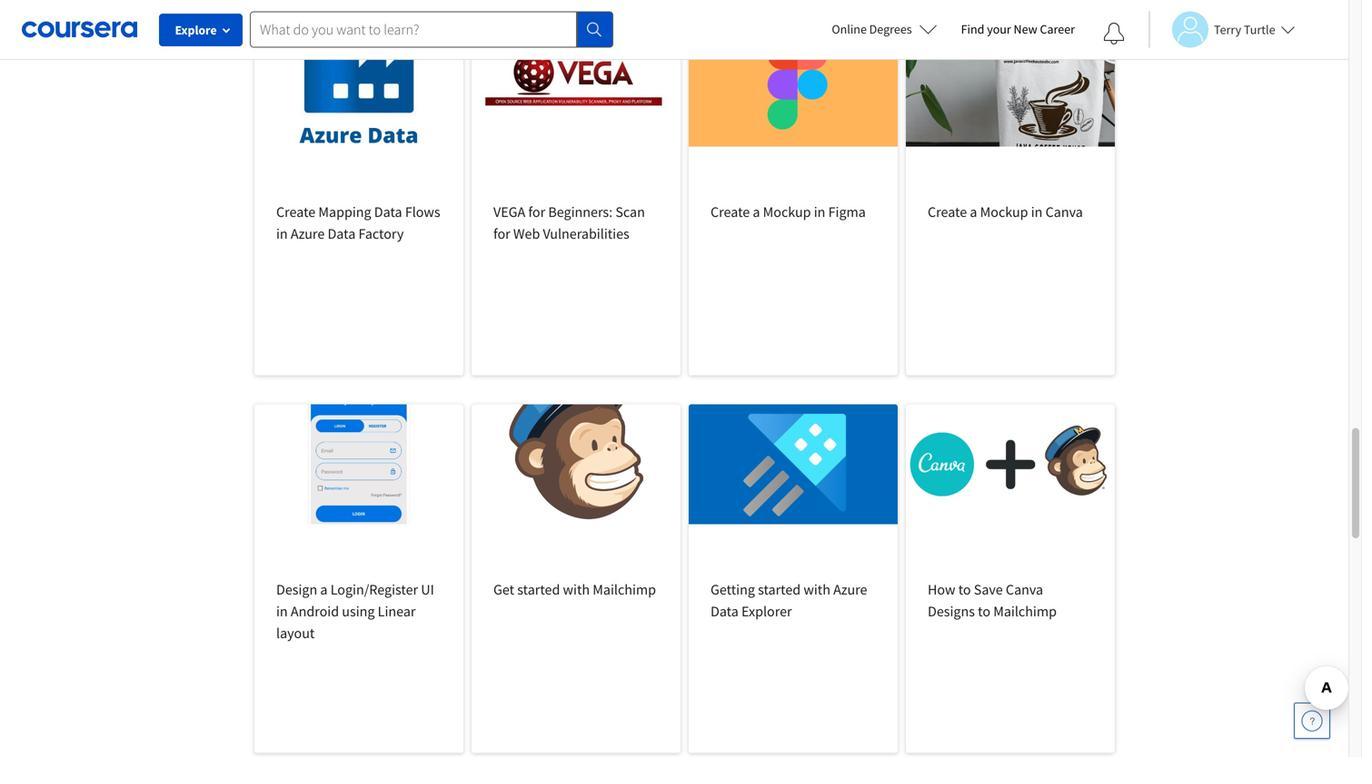 Task type: locate. For each thing, give the bounding box(es) containing it.
create for create a mockup in canva
[[928, 203, 967, 221]]

explore
[[175, 22, 217, 38]]

0 vertical spatial mailchimp
[[593, 581, 656, 599]]

mailchimp
[[593, 581, 656, 599], [993, 603, 1057, 621]]

1 horizontal spatial to
[[978, 603, 990, 621]]

0 horizontal spatial for
[[493, 225, 510, 243]]

a for create a mockup in canva
[[970, 203, 977, 221]]

data down mapping at the top
[[328, 225, 356, 243]]

create mapping data flows in azure data factory
[[276, 203, 440, 243]]

0 horizontal spatial create
[[276, 203, 315, 221]]

web
[[513, 225, 540, 243]]

for
[[528, 203, 545, 221], [493, 225, 510, 243]]

1 horizontal spatial for
[[528, 203, 545, 221]]

mockup
[[763, 203, 811, 221], [980, 203, 1028, 221]]

design a login/register ui in android using linear layout link
[[254, 405, 463, 754]]

1 vertical spatial mailchimp
[[993, 603, 1057, 621]]

1 horizontal spatial create
[[711, 203, 750, 221]]

in
[[814, 203, 825, 221], [1031, 203, 1043, 221], [276, 225, 288, 243], [276, 603, 288, 621]]

1 horizontal spatial started
[[758, 581, 801, 599]]

new
[[1014, 21, 1037, 37]]

data
[[374, 203, 402, 221], [328, 225, 356, 243], [711, 603, 739, 621]]

0 horizontal spatial azure
[[291, 225, 325, 243]]

mockup inside 'link'
[[763, 203, 811, 221]]

3 create from the left
[[928, 203, 967, 221]]

None search field
[[250, 11, 613, 48]]

to right how
[[958, 581, 971, 599]]

0 horizontal spatial to
[[958, 581, 971, 599]]

with inside getting started with azure data explorer
[[804, 581, 830, 599]]

1 vertical spatial azure
[[833, 581, 867, 599]]

data down getting
[[711, 603, 739, 621]]

1 started from the left
[[517, 581, 560, 599]]

factory
[[358, 225, 404, 243]]

login/register
[[330, 581, 418, 599]]

create mapping data flows in azure data factory link
[[254, 27, 463, 376]]

terry
[[1214, 21, 1241, 38]]

in inside create a mockup in figma 'link'
[[814, 203, 825, 221]]

linear
[[378, 603, 416, 621]]

canva inside how to save canva designs to mailchimp
[[1006, 581, 1043, 599]]

to down save
[[978, 603, 990, 621]]

in inside create mapping data flows in azure data factory
[[276, 225, 288, 243]]

create a mockup in figma link
[[689, 27, 898, 376]]

1 horizontal spatial azure
[[833, 581, 867, 599]]

with
[[563, 581, 590, 599], [804, 581, 830, 599]]

vega
[[493, 203, 525, 221]]

azure
[[291, 225, 325, 243], [833, 581, 867, 599]]

create inside create a mockup in canva link
[[928, 203, 967, 221]]

get started with mailchimp link
[[472, 405, 681, 754]]

0 vertical spatial data
[[374, 203, 402, 221]]

explore button
[[159, 14, 243, 46]]

for down vega
[[493, 225, 510, 243]]

1 with from the left
[[563, 581, 590, 599]]

with right getting
[[804, 581, 830, 599]]

design
[[276, 581, 317, 599]]

0 horizontal spatial a
[[320, 581, 328, 599]]

create a mockup in canva link
[[906, 27, 1115, 376]]

create inside create a mockup in figma 'link'
[[711, 203, 750, 221]]

0 vertical spatial canva
[[1045, 203, 1083, 221]]

2 horizontal spatial create
[[928, 203, 967, 221]]

help center image
[[1301, 711, 1323, 732]]

0 horizontal spatial with
[[563, 581, 590, 599]]

1 horizontal spatial mockup
[[980, 203, 1028, 221]]

explorer
[[741, 603, 792, 621]]

show notifications image
[[1103, 23, 1125, 45]]

save
[[974, 581, 1003, 599]]

1 vertical spatial canva
[[1006, 581, 1043, 599]]

1 vertical spatial for
[[493, 225, 510, 243]]

started up the explorer on the right
[[758, 581, 801, 599]]

2 create from the left
[[711, 203, 750, 221]]

started right "get"
[[517, 581, 560, 599]]

your
[[987, 21, 1011, 37]]

create inside create mapping data flows in azure data factory
[[276, 203, 315, 221]]

vega for beginners: scan for web vulnerabilities
[[493, 203, 645, 243]]

0 horizontal spatial mailchimp
[[593, 581, 656, 599]]

0 horizontal spatial started
[[517, 581, 560, 599]]

canva
[[1045, 203, 1083, 221], [1006, 581, 1043, 599]]

0 vertical spatial azure
[[291, 225, 325, 243]]

0 horizontal spatial canva
[[1006, 581, 1043, 599]]

career
[[1040, 21, 1075, 37]]

started
[[517, 581, 560, 599], [758, 581, 801, 599]]

a
[[753, 203, 760, 221], [970, 203, 977, 221], [320, 581, 328, 599]]

with for azure
[[804, 581, 830, 599]]

1 horizontal spatial mailchimp
[[993, 603, 1057, 621]]

figma
[[828, 203, 866, 221]]

2 horizontal spatial a
[[970, 203, 977, 221]]

using
[[342, 603, 375, 621]]

android
[[291, 603, 339, 621]]

create for create mapping data flows in azure data factory
[[276, 203, 315, 221]]

2 started from the left
[[758, 581, 801, 599]]

create
[[276, 203, 315, 221], [711, 203, 750, 221], [928, 203, 967, 221]]

create a mockup in figma
[[711, 203, 866, 221]]

data up factory
[[374, 203, 402, 221]]

azure inside create mapping data flows in azure data factory
[[291, 225, 325, 243]]

1 create from the left
[[276, 203, 315, 221]]

coursera image
[[22, 15, 137, 44]]

2 with from the left
[[804, 581, 830, 599]]

a inside 'link'
[[753, 203, 760, 221]]

0 horizontal spatial mockup
[[763, 203, 811, 221]]

to
[[958, 581, 971, 599], [978, 603, 990, 621]]

1 horizontal spatial a
[[753, 203, 760, 221]]

2 horizontal spatial data
[[711, 603, 739, 621]]

a inside "design a login/register ui in android using linear layout"
[[320, 581, 328, 599]]

scan
[[615, 203, 645, 221]]

2 vertical spatial data
[[711, 603, 739, 621]]

with right "get"
[[563, 581, 590, 599]]

for up web
[[528, 203, 545, 221]]

1 vertical spatial data
[[328, 225, 356, 243]]

getting started with azure data explorer
[[711, 581, 867, 621]]

2 mockup from the left
[[980, 203, 1028, 221]]

get started with mailchimp
[[493, 581, 656, 599]]

1 mockup from the left
[[763, 203, 811, 221]]

1 horizontal spatial with
[[804, 581, 830, 599]]

in inside create a mockup in canva link
[[1031, 203, 1043, 221]]

started inside getting started with azure data explorer
[[758, 581, 801, 599]]



Task type: describe. For each thing, give the bounding box(es) containing it.
get
[[493, 581, 514, 599]]

started for get
[[517, 581, 560, 599]]

mapping
[[318, 203, 371, 221]]

mockup for figma
[[763, 203, 811, 221]]

0 vertical spatial for
[[528, 203, 545, 221]]

getting started with azure data explorer link
[[689, 405, 898, 754]]

ui
[[421, 581, 434, 599]]

1 horizontal spatial data
[[374, 203, 402, 221]]

a for design a login/register ui in android using linear layout
[[320, 581, 328, 599]]

online degrees button
[[817, 9, 952, 49]]

mailchimp inside how to save canva designs to mailchimp
[[993, 603, 1057, 621]]

flows
[[405, 203, 440, 221]]

in inside "design a login/register ui in android using linear layout"
[[276, 603, 288, 621]]

What do you want to learn? text field
[[250, 11, 577, 48]]

azure inside getting started with azure data explorer
[[833, 581, 867, 599]]

0 horizontal spatial data
[[328, 225, 356, 243]]

how
[[928, 581, 955, 599]]

mockup for canva
[[980, 203, 1028, 221]]

online degrees
[[832, 21, 912, 37]]

terry turtle button
[[1148, 11, 1295, 48]]

a for create a mockup in figma
[[753, 203, 760, 221]]

1 vertical spatial to
[[978, 603, 990, 621]]

designs
[[928, 603, 975, 621]]

layout
[[276, 625, 315, 643]]

vulnerabilities
[[543, 225, 629, 243]]

find your new career
[[961, 21, 1075, 37]]

with for mailchimp
[[563, 581, 590, 599]]

turtle
[[1244, 21, 1275, 38]]

degrees
[[869, 21, 912, 37]]

how to save canva designs to mailchimp
[[928, 581, 1057, 621]]

create for create a mockup in figma
[[711, 203, 750, 221]]

getting
[[711, 581, 755, 599]]

0 vertical spatial to
[[958, 581, 971, 599]]

started for getting
[[758, 581, 801, 599]]

1 horizontal spatial canva
[[1045, 203, 1083, 221]]

online
[[832, 21, 867, 37]]

design a login/register ui in android using linear layout
[[276, 581, 434, 643]]

how to save canva designs to mailchimp link
[[906, 405, 1115, 754]]

vega for beginners: scan for web vulnerabilities link
[[472, 27, 681, 376]]

find your new career link
[[952, 18, 1084, 41]]

create a mockup in canva
[[928, 203, 1083, 221]]

data inside getting started with azure data explorer
[[711, 603, 739, 621]]

find
[[961, 21, 984, 37]]

terry turtle
[[1214, 21, 1275, 38]]

beginners:
[[548, 203, 613, 221]]



Task type: vqa. For each thing, say whether or not it's contained in the screenshot.
high-
no



